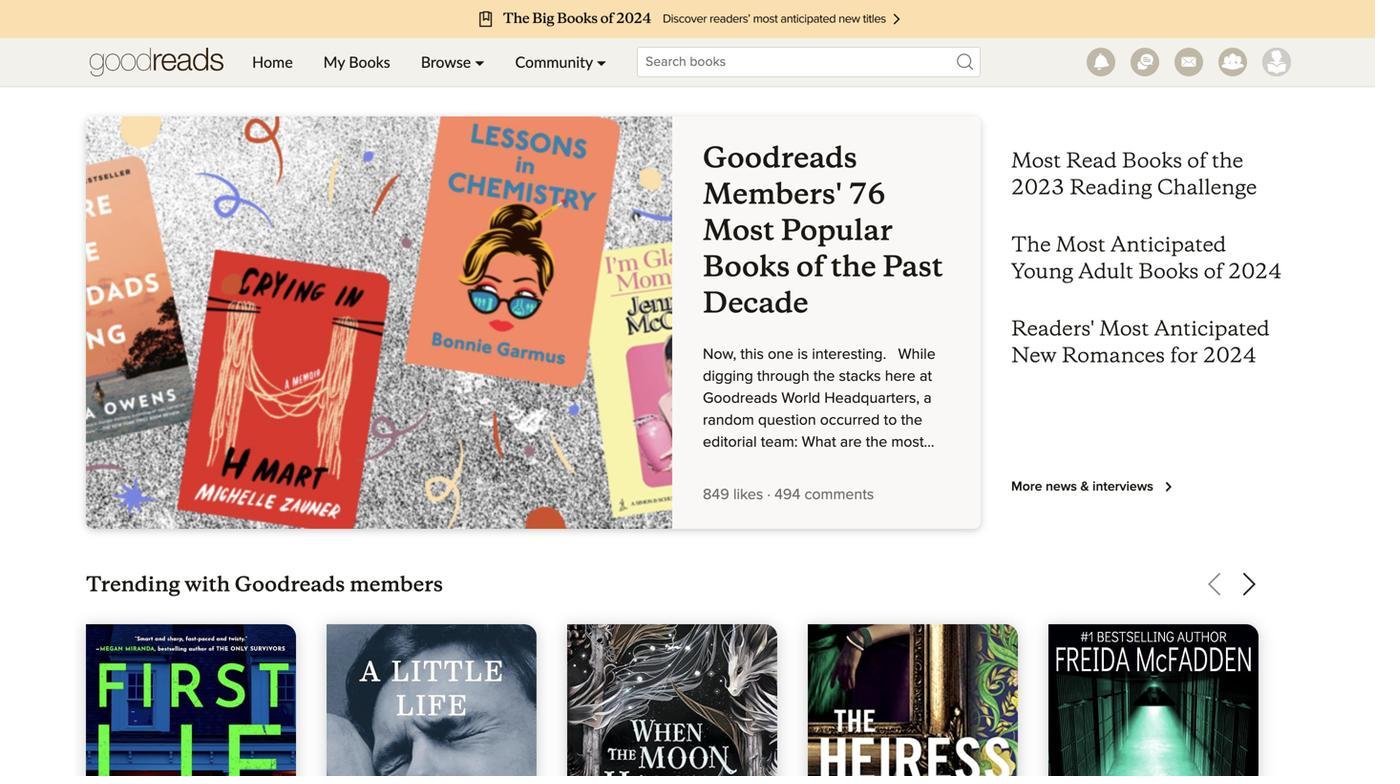 Task type: vqa. For each thing, say whether or not it's contained in the screenshot.
advertisement region
no



Task type: describe. For each thing, give the bounding box(es) containing it.
1 horizontal spatial this
[[740, 347, 764, 362]]

1 vertical spatial past
[[703, 545, 731, 560]]

looked
[[762, 479, 808, 494]]

ranked
[[838, 633, 884, 648]]

goodreads members' 76 most popular books of the past decade image
[[86, 117, 672, 529]]

Search by book title or ISBN text field
[[637, 47, 981, 77]]

readers' most anticipated new romances for 2024 link
[[1011, 316, 1270, 368]]

goodreads inside goodreads members' 76 most popular books of the past decade
[[703, 139, 857, 176]]

goodreads up random
[[703, 391, 778, 406]]

determined
[[844, 655, 921, 670]]

5 book cover image from the left
[[1049, 625, 1259, 776]]

,
[[823, 721, 827, 736]]

collected
[[703, 501, 764, 516]]

official
[[728, 611, 772, 626]]

news
[[1046, 480, 1077, 494]]

romances
[[1062, 342, 1165, 368]]

3 book cover image from the left
[[567, 625, 777, 776]]

most read books of the 2023 reading challenge
[[1011, 148, 1257, 200]]

community
[[515, 53, 593, 71]]

browse ▾
[[421, 53, 485, 71]]

1 vertical spatial to
[[882, 545, 895, 560]]

2 vertical spatial to
[[920, 589, 934, 604]]

the up were
[[836, 567, 858, 582]]

collection,
[[730, 764, 798, 776]]

read
[[1066, 148, 1117, 173]]

years,
[[754, 545, 794, 560]]

familiar
[[823, 743, 871, 758]]

"selfie"
[[703, 589, 750, 604]]

2024 inside the readers' most anticipated new romances for 2024
[[1203, 342, 1257, 368]]

back
[[846, 545, 878, 560]]

.)
[[938, 611, 946, 626]]

home link
[[237, 38, 308, 86]]

books inside most read books of the 2023 reading challenge
[[1122, 148, 1182, 173]]

added
[[873, 589, 916, 604]]

home image
[[90, 38, 223, 86]]

most inside the readers' most anticipated new romances for 2024
[[1099, 316, 1149, 341]]

members have
[[703, 699, 802, 714]]

members'
[[703, 176, 842, 212]]

this inside . you'll find several familiar names in this collection, those authors of
[[703, 764, 726, 776]]

into
[[812, 479, 837, 494]]

the inside most read books of the 2023 reading challenge
[[1212, 148, 1243, 173]]

in for .)
[[888, 633, 900, 648]]

849 likes
[[703, 488, 763, 503]]

the down '"selfie"'
[[703, 611, 724, 626]]

question
[[758, 413, 816, 428]]

decade
[[703, 285, 808, 321]]

trivia:
[[753, 567, 788, 582]]

goodreads up back
[[824, 523, 899, 538]]

while
[[898, 347, 936, 362]]

.) the books here are ranked in order of overall popularity, as determined by which titles goodreads members have marked as , or
[[703, 611, 957, 736]]

adult
[[1078, 258, 1134, 284]]

stacks
[[839, 369, 881, 384]]

▾ for community ▾
[[597, 53, 606, 71]]

that's
[[792, 567, 832, 582]]

dialing
[[797, 545, 842, 560]]

oxford
[[776, 611, 822, 626]]

1 horizontal spatial past
[[846, 457, 874, 472]]

books inside "the most anticipated young adult books of 2024"
[[1139, 258, 1199, 284]]

books inside .) the books here are ranked in order of overall popularity, as determined by which titles goodreads members have marked as , or
[[733, 633, 774, 648]]

books right my
[[349, 53, 390, 71]]

1 book cover image from the left
[[86, 625, 296, 776]]

in inside while digging through the stacks here at goodreads world headquarters, a random question occurred to the editorial team: what are the most popular books of the past decade? well, we looked into it. the books collected below represent the most popular books on goodreads in the past 10 years, dialing back to 2013. (bonus trivia: that's the year that "selfie" and "twerk" were added to the official oxford dictionary.
[[903, 523, 915, 538]]

team:
[[761, 435, 798, 450]]

anticipated for for
[[1154, 316, 1270, 341]]

most inside most read books of the 2023 reading challenge
[[1011, 148, 1061, 173]]

with
[[185, 572, 230, 597]]

challenge
[[1157, 174, 1257, 200]]

76
[[848, 176, 886, 212]]

names
[[875, 743, 920, 758]]

digging
[[703, 369, 753, 384]]

2013.
[[899, 545, 935, 560]]

1 popular from the top
[[703, 457, 754, 472]]

trending with goodreads members
[[86, 572, 443, 597]]

by
[[925, 655, 941, 670]]

more news & interviews
[[1011, 480, 1154, 494]]

authors
[[843, 764, 894, 776]]

new
[[1011, 342, 1057, 368]]

one
[[768, 347, 794, 362]]

random
[[703, 413, 754, 428]]

.
[[937, 721, 941, 736]]

reading
[[1070, 174, 1152, 200]]

0 vertical spatial to
[[884, 413, 897, 428]]

of inside while digging through the stacks here at goodreads world headquarters, a random question occurred to the editorial team: what are the most popular books of the past decade? well, we looked into it. the books collected below represent the most popular books on goodreads in the past 10 years, dialing back to 2013. (bonus trivia: that's the year that "selfie" and "twerk" were added to the official oxford dictionary.
[[803, 457, 816, 472]]

0 horizontal spatial as
[[825, 655, 840, 670]]

readers'
[[1011, 316, 1094, 341]]

books inside goodreads members' 76 most popular books of the past decade
[[703, 248, 790, 285]]

2023
[[1011, 174, 1065, 200]]

decade?
[[878, 457, 935, 472]]

0 vertical spatial most
[[891, 435, 924, 450]]

the inside goodreads members' 76 most popular books of the past decade
[[831, 248, 876, 285]]

below
[[768, 501, 809, 516]]

the inside "the most anticipated young adult books of 2024"
[[1011, 232, 1051, 257]]

year
[[862, 567, 891, 582]]

of inside .) the books here are ranked in order of overall popularity, as determined by which titles goodreads members have marked as , or
[[944, 633, 957, 648]]

for
[[1170, 342, 1198, 368]]

more
[[1011, 480, 1042, 494]]

494 comments
[[775, 488, 874, 503]]

likes
[[733, 488, 763, 503]]



Task type: locate. For each thing, give the bounding box(es) containing it.
849
[[703, 488, 729, 503]]

dictionary.
[[826, 611, 896, 626]]

order
[[904, 633, 940, 648]]

0 vertical spatial anticipated
[[1111, 232, 1226, 257]]

1 vertical spatial here
[[778, 633, 808, 648]]

browse
[[421, 53, 471, 71]]

of
[[1187, 148, 1207, 173], [797, 248, 824, 285], [1204, 258, 1223, 284], [803, 457, 816, 472], [944, 633, 957, 648], [898, 764, 911, 776]]

my
[[323, 53, 345, 71]]

goodreads right the with
[[235, 572, 345, 597]]

0 horizontal spatial in
[[888, 633, 900, 648]]

0 vertical spatial this
[[740, 347, 764, 362]]

1 horizontal spatial are
[[840, 435, 862, 450]]

readers' most anticipated new romances for 2024
[[1011, 316, 1270, 368]]

in
[[903, 523, 915, 538], [888, 633, 900, 648], [924, 743, 936, 758]]

1 vertical spatial as
[[860, 699, 876, 714]]

here down oxford
[[778, 633, 808, 648]]

▾ for browse ▾
[[475, 53, 485, 71]]

most
[[891, 435, 924, 450], [907, 501, 940, 516]]

books
[[758, 457, 799, 472], [886, 479, 927, 494], [758, 523, 799, 538], [733, 633, 774, 648]]

books down official on the bottom right
[[733, 633, 774, 648]]

what
[[802, 435, 836, 450]]

profile image for john smith. image
[[1263, 48, 1291, 76]]

goodreads
[[703, 139, 857, 176], [703, 391, 778, 406], [824, 523, 899, 538], [235, 572, 345, 597], [781, 677, 856, 692]]

0 vertical spatial as
[[825, 655, 840, 670]]

the down occurred
[[866, 435, 887, 450]]

books down team:
[[758, 457, 799, 472]]

1 horizontal spatial here
[[885, 369, 916, 384]]

to down the headquarters, on the right of the page
[[884, 413, 897, 428]]

the up world
[[813, 369, 835, 384]]

occurred
[[820, 413, 880, 428]]

of down names
[[898, 764, 911, 776]]

goodreads members' 76 most popular books of the past decade
[[703, 139, 943, 321]]

most up 2013.
[[907, 501, 940, 516]]

of inside . you'll find several familiar names in this collection, those authors of
[[898, 764, 911, 776]]

anticipated inside "the most anticipated young adult books of 2024"
[[1111, 232, 1226, 257]]

books down members'
[[703, 248, 790, 285]]

1 vertical spatial popular
[[703, 523, 754, 538]]

the inside .) the books here are ranked in order of overall popularity, as determined by which titles goodreads members have marked as , or
[[703, 633, 729, 648]]

1 vertical spatial in
[[888, 633, 900, 648]]

are inside .) the books here are ranked in order of overall popularity, as determined by which titles goodreads members have marked as , or
[[812, 633, 834, 648]]

represent
[[813, 501, 877, 516]]

overall
[[703, 655, 748, 670]]

in right names
[[924, 743, 936, 758]]

as down ranked on the bottom right of the page
[[825, 655, 840, 670]]

as right marked at the bottom right
[[860, 699, 876, 714]]

as
[[825, 655, 840, 670], [860, 699, 876, 714]]

most read books of the 2023 reading challenge link
[[1011, 148, 1257, 200]]

are
[[840, 435, 862, 450], [812, 633, 834, 648]]

"twerk"
[[783, 589, 832, 604]]

2024 inside "the most anticipated young adult books of 2024"
[[1228, 258, 1282, 284]]

anticipated for books
[[1111, 232, 1226, 257]]

0 vertical spatial popular
[[703, 457, 754, 472]]

to right added
[[920, 589, 934, 604]]

2 ▾ from the left
[[597, 53, 606, 71]]

1 horizontal spatial in
[[903, 523, 915, 538]]

popular down editorial
[[703, 457, 754, 472]]

10
[[735, 545, 750, 560]]

2 horizontal spatial in
[[924, 743, 936, 758]]

books up years,
[[758, 523, 799, 538]]

1 vertical spatial are
[[812, 633, 834, 648]]

now,
[[703, 347, 736, 362]]

editorial
[[703, 435, 757, 450]]

to up year
[[882, 545, 895, 560]]

1 horizontal spatial ▾
[[597, 53, 606, 71]]

this down you'll
[[703, 764, 726, 776]]

most inside goodreads members' 76 most popular books of the past decade
[[703, 212, 775, 248]]

popular
[[703, 457, 754, 472], [703, 523, 754, 538]]

of inside goodreads members' 76 most popular books of the past decade
[[797, 248, 824, 285]]

0 vertical spatial the
[[1011, 232, 1051, 257]]

most up adult
[[1056, 232, 1106, 257]]

you'll
[[703, 743, 738, 758]]

the up the 'into'
[[820, 457, 842, 472]]

book cover image
[[86, 625, 296, 776], [327, 625, 537, 776], [567, 625, 777, 776], [808, 625, 1018, 776], [1049, 625, 1259, 776]]

0 vertical spatial past
[[846, 457, 874, 472]]

here inside .) the books here are ranked in order of overall popularity, as determined by which titles goodreads members have marked as , or
[[778, 633, 808, 648]]

the down decade?
[[881, 501, 903, 516]]

most up the 2023
[[1011, 148, 1061, 173]]

1 vertical spatial 2024
[[1203, 342, 1257, 368]]

here left at
[[885, 369, 916, 384]]

the most anticipated young adult books of 2024
[[1011, 232, 1282, 284]]

1 vertical spatial anticipated
[[1154, 316, 1270, 341]]

which
[[703, 677, 742, 692]]

▾ right the browse
[[475, 53, 485, 71]]

0 vertical spatial 2024
[[1228, 258, 1282, 284]]

here inside while digging through the stacks here at goodreads world headquarters, a random question occurred to the editorial team: what are the most popular books of the past decade? well, we looked into it. the books collected below represent the most popular books on goodreads in the past 10 years, dialing back to 2013. (bonus trivia: that's the year that "selfie" and "twerk" were added to the official oxford dictionary.
[[885, 369, 916, 384]]

now, this one is interesting.
[[703, 347, 886, 362]]

most up decade?
[[891, 435, 924, 450]]

1 ▾ from the left
[[475, 53, 485, 71]]

past up (bonus
[[703, 545, 731, 560]]

2 vertical spatial the
[[703, 633, 729, 648]]

community ▾ link
[[500, 38, 622, 86]]

here
[[885, 369, 916, 384], [778, 633, 808, 648]]

the up overall
[[703, 633, 729, 648]]

most inside "the most anticipated young adult books of 2024"
[[1056, 232, 1106, 257]]

find
[[742, 743, 767, 758]]

my books
[[323, 53, 390, 71]]

anticipated up adult
[[1111, 232, 1226, 257]]

books
[[349, 53, 390, 71], [1122, 148, 1182, 173], [703, 248, 790, 285], [1139, 258, 1199, 284]]

. you'll find several familiar names in this collection, those authors of
[[703, 721, 941, 776]]

0 vertical spatial are
[[840, 435, 862, 450]]

(bonus
[[703, 567, 749, 582]]

of inside "the most anticipated young adult books of 2024"
[[1204, 258, 1223, 284]]

are down occurred
[[840, 435, 862, 450]]

trending
[[86, 572, 180, 597]]

of down what
[[803, 457, 816, 472]]

most
[[1011, 148, 1061, 173], [703, 212, 775, 248], [1056, 232, 1106, 257], [1099, 316, 1149, 341]]

popular down collected
[[703, 523, 754, 538]]

1 vertical spatial this
[[703, 764, 726, 776]]

home
[[252, 53, 293, 71]]

the up challenge
[[1212, 148, 1243, 173]]

&
[[1081, 480, 1089, 494]]

on
[[803, 523, 820, 538]]

the
[[1011, 232, 1051, 257], [857, 479, 882, 494], [703, 633, 729, 648]]

anticipated inside the readers' most anticipated new romances for 2024
[[1154, 316, 1270, 341]]

the
[[1212, 148, 1243, 173], [831, 248, 876, 285], [813, 369, 835, 384], [901, 413, 923, 428], [866, 435, 887, 450], [820, 457, 842, 472], [881, 501, 903, 516], [919, 523, 940, 538], [836, 567, 858, 582], [703, 611, 724, 626]]

in for .
[[924, 743, 936, 758]]

0 horizontal spatial are
[[812, 633, 834, 648]]

the inside while digging through the stacks here at goodreads world headquarters, a random question occurred to the editorial team: what are the most popular books of the past decade? well, we looked into it. the books collected below represent the most popular books on goodreads in the past 10 years, dialing back to 2013. (bonus trivia: that's the year that "selfie" and "twerk" were added to the official oxford dictionary.
[[857, 479, 882, 494]]

None search field
[[622, 47, 996, 77]]

2 horizontal spatial the
[[1011, 232, 1051, 257]]

popular
[[781, 212, 893, 248]]

past up it.
[[846, 457, 874, 472]]

books up reading at the right top
[[1122, 148, 1182, 173]]

1 vertical spatial the
[[857, 479, 882, 494]]

▾ right community
[[597, 53, 606, 71]]

of down ".)"
[[944, 633, 957, 648]]

1 horizontal spatial the
[[857, 479, 882, 494]]

the left past
[[831, 248, 876, 285]]

494
[[775, 488, 801, 503]]

is
[[798, 347, 808, 362]]

0 horizontal spatial the
[[703, 633, 729, 648]]

2 vertical spatial in
[[924, 743, 936, 758]]

titles
[[746, 677, 777, 692]]

at
[[920, 369, 932, 384]]

0 vertical spatial here
[[885, 369, 916, 384]]

are down oxford
[[812, 633, 834, 648]]

of inside most read books of the 2023 reading challenge
[[1187, 148, 1207, 173]]

0 vertical spatial in
[[903, 523, 915, 538]]

comments
[[805, 488, 874, 503]]

the right it.
[[857, 479, 882, 494]]

0 horizontal spatial past
[[703, 545, 731, 560]]

most up decade
[[703, 212, 775, 248]]

goodreads up popular
[[703, 139, 857, 176]]

books down decade?
[[886, 479, 927, 494]]

of up challenge
[[1187, 148, 1207, 173]]

this left one
[[740, 347, 764, 362]]

this
[[740, 347, 764, 362], [703, 764, 726, 776]]

popularity,
[[752, 655, 821, 670]]

through
[[757, 369, 810, 384]]

in up 2013.
[[903, 523, 915, 538]]

the up young
[[1011, 232, 1051, 257]]

we
[[739, 479, 759, 494]]

of down challenge
[[1204, 258, 1223, 284]]

community ▾
[[515, 53, 606, 71]]

in inside . you'll find several familiar names in this collection, those authors of
[[924, 743, 936, 758]]

4 book cover image from the left
[[808, 625, 1018, 776]]

interesting.
[[812, 347, 886, 362]]

2 book cover image from the left
[[327, 625, 537, 776]]

2 popular from the top
[[703, 523, 754, 538]]

are inside while digging through the stacks here at goodreads world headquarters, a random question occurred to the editorial team: what are the most popular books of the past decade? well, we looked into it. the books collected below represent the most popular books on goodreads in the past 10 years, dialing back to 2013. (bonus trivia: that's the year that "selfie" and "twerk" were added to the official oxford dictionary.
[[840, 435, 862, 450]]

1 vertical spatial most
[[907, 501, 940, 516]]

in up determined
[[888, 633, 900, 648]]

that
[[895, 567, 920, 582]]

headquarters,
[[824, 391, 920, 406]]

0 horizontal spatial ▾
[[475, 53, 485, 71]]

the up decade?
[[901, 413, 923, 428]]

of down members'
[[797, 248, 824, 285]]

goodreads inside .) the books here are ranked in order of overall popularity, as determined by which titles goodreads members have marked as , or
[[781, 677, 856, 692]]

well,
[[703, 479, 735, 494]]

0 horizontal spatial here
[[778, 633, 808, 648]]

past
[[883, 248, 943, 285]]

most up romances
[[1099, 316, 1149, 341]]

or
[[830, 721, 844, 736]]

0 horizontal spatial this
[[703, 764, 726, 776]]

1 horizontal spatial as
[[860, 699, 876, 714]]

books right adult
[[1139, 258, 1199, 284]]

while digging through the stacks here at goodreads world headquarters, a random question occurred to the editorial team: what are the most popular books of the past decade? well, we looked into it. the books collected below represent the most popular books on goodreads in the past 10 years, dialing back to 2013. (bonus trivia: that's the year that "selfie" and "twerk" were added to the official oxford dictionary.
[[703, 347, 940, 626]]

young
[[1011, 258, 1073, 284]]

it.
[[841, 479, 853, 494]]

more news & interviews link
[[1011, 476, 1180, 499]]

were
[[836, 589, 869, 604]]

goodreads up marked at the bottom right
[[781, 677, 856, 692]]

anticipated up for
[[1154, 316, 1270, 341]]

in inside .) the books here are ranked in order of overall popularity, as determined by which titles goodreads members have marked as , or
[[888, 633, 900, 648]]

the up 2013.
[[919, 523, 940, 538]]

browse ▾ link
[[406, 38, 500, 86]]

those
[[802, 764, 840, 776]]



